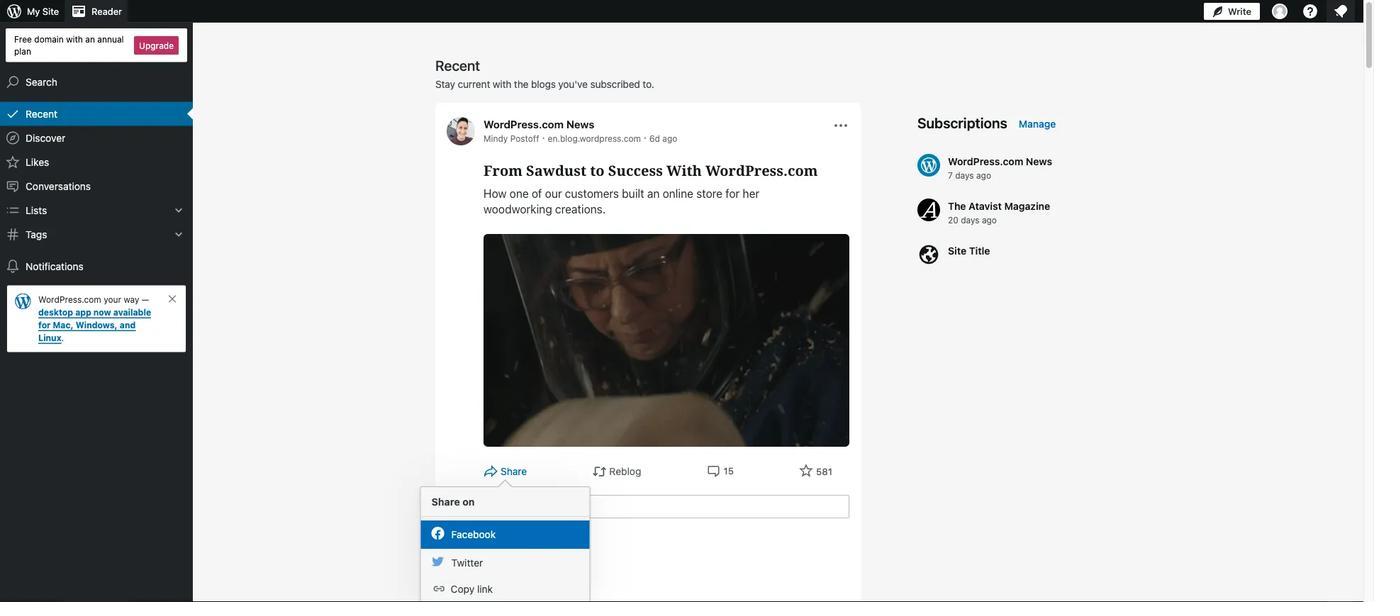 Task type: describe. For each thing, give the bounding box(es) containing it.
current
[[458, 78, 490, 90]]

on
[[463, 496, 475, 508]]

en.blog.wordpress.com link
[[548, 133, 641, 143]]

ago inside wordpress.com news 7 days ago
[[977, 170, 992, 180]]

linux
[[38, 333, 61, 343]]

reblog
[[610, 466, 642, 477]]

online
[[663, 187, 694, 200]]

search
[[26, 76, 57, 88]]

stay
[[436, 78, 455, 90]]

Add a comment… text field
[[484, 495, 850, 519]]

20
[[949, 215, 959, 225]]

tags link
[[0, 222, 193, 247]]

with inside "free domain with an annual plan"
[[66, 34, 83, 44]]

an inside from sawdust to success with wordpress.com how one of our customers built an online store for her woodworking creations.
[[648, 187, 660, 200]]

twitter button
[[421, 549, 590, 577]]

for inside from sawdust to success with wordpress.com how one of our customers built an online store for her woodworking creations.
[[726, 187, 740, 200]]

news for ago
[[1027, 155, 1053, 167]]

our
[[545, 187, 562, 200]]

built
[[622, 187, 645, 200]]

likes
[[26, 156, 49, 168]]

annual
[[97, 34, 124, 44]]

wordpress.com news mindy postoff · en.blog.wordpress.com · 6d ago
[[484, 118, 678, 143]]

my
[[27, 6, 40, 17]]

news for ·
[[567, 118, 595, 131]]

mac,
[[53, 320, 74, 330]]

awesome
[[484, 549, 536, 564]]

share for share
[[501, 466, 527, 477]]

how
[[484, 187, 507, 200]]

windows,
[[76, 320, 118, 330]]

menu containing facebook
[[421, 517, 590, 602]]

15
[[724, 466, 734, 476]]

mindy postoff image
[[447, 117, 475, 145]]

terry turtle image
[[454, 495, 477, 518]]

domain
[[34, 34, 64, 44]]

tags
[[26, 229, 47, 240]]

days inside the atavist magazine 20 days ago
[[961, 215, 980, 225]]

help image
[[1303, 3, 1320, 20]]

0 vertical spatial site
[[42, 6, 59, 17]]

customers
[[565, 187, 619, 200]]

en.blog.wordpress.com
[[548, 133, 641, 143]]

copy link button
[[421, 577, 590, 601]]

my site link
[[0, 0, 65, 23]]

recent for recent stay current with the blogs you've subscribed to.
[[436, 57, 480, 73]]

from
[[484, 161, 523, 180]]

success
[[609, 161, 663, 180]]

plan
[[14, 46, 31, 56]]

blogs
[[531, 78, 556, 90]]

with inside recent stay current with the blogs you've subscribed to.
[[493, 78, 512, 90]]

6d ago link
[[650, 133, 678, 143]]

wordpress.com for desktop
[[38, 295, 101, 305]]

keyboard_arrow_down image
[[172, 203, 186, 218]]

site inside from sawdust to success with wordpress.com main content
[[949, 245, 967, 256]]

with
[[667, 161, 702, 180]]

from sawdust to success with wordpress.com link
[[484, 160, 850, 181]]

7
[[949, 170, 953, 180]]

manage your notifications image
[[1333, 3, 1350, 20]]

ago right 1d
[[558, 534, 575, 546]]

wordpress.com news 7 days ago
[[949, 155, 1053, 180]]

mindy postoff link
[[484, 133, 540, 143]]

facebook
[[452, 529, 496, 541]]

atavist
[[969, 200, 1002, 212]]

job!
[[539, 549, 559, 564]]

awesome job! 2
[[484, 549, 590, 579]]

2
[[584, 568, 590, 579]]

one
[[510, 187, 529, 200]]

woodworking creations.
[[484, 203, 606, 216]]

subscriptions
[[918, 114, 1008, 131]]

more
[[508, 591, 529, 601]]

581
[[817, 466, 833, 477]]

manage link
[[1019, 117, 1057, 131]]

share on
[[432, 496, 475, 508]]

discover link
[[0, 126, 193, 150]]

1d ago link
[[545, 534, 575, 546]]

bryantcg80 1d ago
[[484, 534, 575, 546]]

way
[[124, 295, 139, 305]]

from sawdust to success with wordpress.com main content
[[436, 56, 1122, 602]]

time image
[[1368, 55, 1375, 67]]

site title
[[949, 245, 991, 256]]

ago inside the atavist magazine 20 days ago
[[983, 215, 997, 225]]

copy link
[[451, 583, 493, 595]]

1 · from the left
[[542, 132, 545, 143]]

free domain with an annual plan
[[14, 34, 124, 56]]

subscribed to.
[[591, 78, 655, 90]]

of
[[532, 187, 542, 200]]

comments
[[531, 591, 573, 601]]

days inside wordpress.com news 7 days ago
[[956, 170, 974, 180]]

conversations link
[[0, 174, 193, 198]]

twitter
[[452, 557, 483, 569]]



Task type: locate. For each thing, give the bounding box(es) containing it.
my profile image
[[1273, 4, 1288, 19]]

share up facebook button
[[501, 466, 527, 477]]

likes link
[[0, 150, 193, 174]]

0 horizontal spatial recent
[[26, 108, 58, 120]]

wordpress.com up postoff
[[484, 118, 564, 131]]

recent up discover
[[26, 108, 58, 120]]

0 horizontal spatial ·
[[542, 132, 545, 143]]

· left 6d
[[644, 132, 647, 143]]

0 vertical spatial days
[[956, 170, 974, 180]]

recent inside recent stay current with the blogs you've subscribed to.
[[436, 57, 480, 73]]

you've
[[559, 78, 588, 90]]

1 vertical spatial an
[[648, 187, 660, 200]]

0 vertical spatial news
[[567, 118, 595, 131]]

reader link
[[65, 0, 128, 23]]

to
[[590, 161, 605, 180]]

1 vertical spatial recent
[[26, 108, 58, 120]]

ago inside the wordpress.com news mindy postoff · en.blog.wordpress.com · 6d ago
[[663, 133, 678, 143]]

link
[[477, 583, 493, 595]]

0 horizontal spatial for
[[38, 320, 51, 330]]

wordpress.com inside wordpress.com your way — desktop app now available for mac, windows, and linux
[[38, 295, 101, 305]]

keyboard_arrow_down image
[[172, 227, 186, 242]]

bryantcg80 image
[[454, 538, 477, 561]]

1 vertical spatial site
[[949, 245, 967, 256]]

ago down atavist
[[983, 215, 997, 225]]

0 vertical spatial an
[[85, 34, 95, 44]]

postoff
[[511, 133, 540, 143]]

group inside from sawdust to success with wordpress.com main content
[[454, 495, 850, 519]]

sawdust
[[526, 161, 587, 180]]

0 vertical spatial for
[[726, 187, 740, 200]]

reader
[[92, 6, 122, 17]]

2 button
[[569, 566, 590, 581]]

ago
[[663, 133, 678, 143], [977, 170, 992, 180], [983, 215, 997, 225], [558, 534, 575, 546]]

1 vertical spatial for
[[38, 320, 51, 330]]

menu
[[421, 517, 590, 602]]

app
[[75, 308, 91, 318]]

news inside the wordpress.com news mindy postoff · en.blog.wordpress.com · 6d ago
[[567, 118, 595, 131]]

title
[[970, 245, 991, 256]]

tooltip containing share on
[[420, 480, 591, 602]]

show more comments button
[[484, 587, 573, 602]]

her
[[743, 187, 760, 200]]

.
[[61, 333, 64, 343]]

ago right 6d
[[663, 133, 678, 143]]

1 horizontal spatial ·
[[644, 132, 647, 143]]

1 vertical spatial share
[[432, 496, 460, 508]]

1 horizontal spatial share
[[501, 466, 527, 477]]

0 horizontal spatial news
[[567, 118, 595, 131]]

notifications link
[[0, 254, 193, 279]]

my site
[[27, 6, 59, 17]]

reblog button
[[593, 464, 642, 480]]

wordpress.com news link
[[484, 118, 595, 131]]

wordpress.com up the her
[[706, 161, 818, 180]]

the
[[949, 200, 967, 212]]

ago up atavist
[[977, 170, 992, 180]]

0 horizontal spatial with
[[66, 34, 83, 44]]

recent stay current with the blogs you've subscribed to.
[[436, 57, 655, 90]]

news up en.blog.wordpress.com link
[[567, 118, 595, 131]]

an inside "free domain with an annual plan"
[[85, 34, 95, 44]]

write link
[[1205, 0, 1261, 23]]

wordpress.com inside the wordpress.com news mindy postoff · en.blog.wordpress.com · 6d ago
[[484, 118, 564, 131]]

share inside button
[[501, 466, 527, 477]]

site
[[42, 6, 59, 17], [949, 245, 967, 256]]

1 horizontal spatial news
[[1027, 155, 1053, 167]]

copy
[[451, 583, 475, 595]]

wordpress.com inside wordpress.com news 7 days ago
[[949, 155, 1024, 167]]

notifications
[[26, 260, 83, 272]]

wordpress.com for ·
[[484, 118, 564, 131]]

bryantcg80
[[484, 534, 540, 546]]

the atavist magazine 20 days ago
[[949, 200, 1051, 225]]

share
[[501, 466, 527, 477], [432, 496, 460, 508]]

lists
[[26, 204, 47, 216]]

days right 20
[[961, 215, 980, 225]]

6d
[[650, 133, 660, 143]]

0 vertical spatial recent
[[436, 57, 480, 73]]

tooltip
[[420, 480, 591, 602]]

0 horizontal spatial an
[[85, 34, 95, 44]]

recent link
[[0, 102, 193, 126]]

0 vertical spatial with
[[66, 34, 83, 44]]

for left the her
[[726, 187, 740, 200]]

available
[[113, 308, 151, 318]]

2 · from the left
[[644, 132, 647, 143]]

share button
[[484, 464, 527, 480]]

581 button
[[800, 464, 833, 480]]

recent for recent
[[26, 108, 58, 120]]

1 horizontal spatial an
[[648, 187, 660, 200]]

1 horizontal spatial with
[[493, 78, 512, 90]]

1 horizontal spatial site
[[949, 245, 967, 256]]

group
[[454, 495, 850, 519]]

from sawdust to success with wordpress.com how one of our customers built an online store for her woodworking creations.
[[484, 161, 818, 216]]

share for share on
[[432, 496, 460, 508]]

with right domain
[[66, 34, 83, 44]]

your
[[104, 295, 121, 305]]

an left annual
[[85, 34, 95, 44]]

magazine
[[1005, 200, 1051, 212]]

0 vertical spatial share
[[501, 466, 527, 477]]

toggle menu image
[[833, 117, 850, 134]]

show more comments
[[484, 591, 573, 601]]

now
[[94, 308, 111, 318]]

wordpress.com your way — desktop app now available for mac, windows, and linux
[[38, 295, 151, 343]]

wordpress.com inside from sawdust to success with wordpress.com how one of our customers built an online store for her woodworking creations.
[[706, 161, 818, 180]]

wordpress.com for ago
[[949, 155, 1024, 167]]

0 horizontal spatial share
[[432, 496, 460, 508]]

1 vertical spatial with
[[493, 78, 512, 90]]

lists link
[[0, 198, 193, 222]]

mindy
[[484, 133, 508, 143]]

1 horizontal spatial for
[[726, 187, 740, 200]]

dismiss image
[[167, 293, 178, 305]]

·
[[542, 132, 545, 143], [644, 132, 647, 143]]

manage
[[1019, 118, 1057, 130]]

news down manage link
[[1027, 155, 1053, 167]]

an right built at the top left of page
[[648, 187, 660, 200]]

1 vertical spatial news
[[1027, 155, 1053, 167]]

the
[[514, 78, 529, 90]]

write
[[1229, 6, 1252, 17]]

days
[[956, 170, 974, 180], [961, 215, 980, 225]]

site right my
[[42, 6, 59, 17]]

wordpress.com up 7
[[949, 155, 1024, 167]]

1 horizontal spatial recent
[[436, 57, 480, 73]]

site left title
[[949, 245, 967, 256]]

days right 7
[[956, 170, 974, 180]]

with left the
[[493, 78, 512, 90]]

for up linux
[[38, 320, 51, 330]]

· down wordpress.com news link
[[542, 132, 545, 143]]

an
[[85, 34, 95, 44], [648, 187, 660, 200]]

site title link
[[918, 243, 1110, 267]]

conversations
[[26, 180, 91, 192]]

recent
[[436, 57, 480, 73], [26, 108, 58, 120]]

for inside wordpress.com your way — desktop app now available for mac, windows, and linux
[[38, 320, 51, 330]]

news inside wordpress.com news 7 days ago
[[1027, 155, 1053, 167]]

share left on
[[432, 496, 460, 508]]

recent up the stay
[[436, 57, 480, 73]]

—
[[142, 295, 149, 305]]

1 vertical spatial days
[[961, 215, 980, 225]]

desktop
[[38, 308, 73, 318]]

with
[[66, 34, 83, 44], [493, 78, 512, 90]]

search link
[[0, 70, 193, 94]]

free
[[14, 34, 32, 44]]

store
[[697, 187, 723, 200]]

1d
[[545, 534, 555, 546]]

facebook button
[[421, 521, 590, 549]]

0 horizontal spatial site
[[42, 6, 59, 17]]

wordpress.com up app
[[38, 295, 101, 305]]



Task type: vqa. For each thing, say whether or not it's contained in the screenshot.
an in the From Sawdust to Success With WordPress.com How one of our customers built an online store for her woodworking creations.
yes



